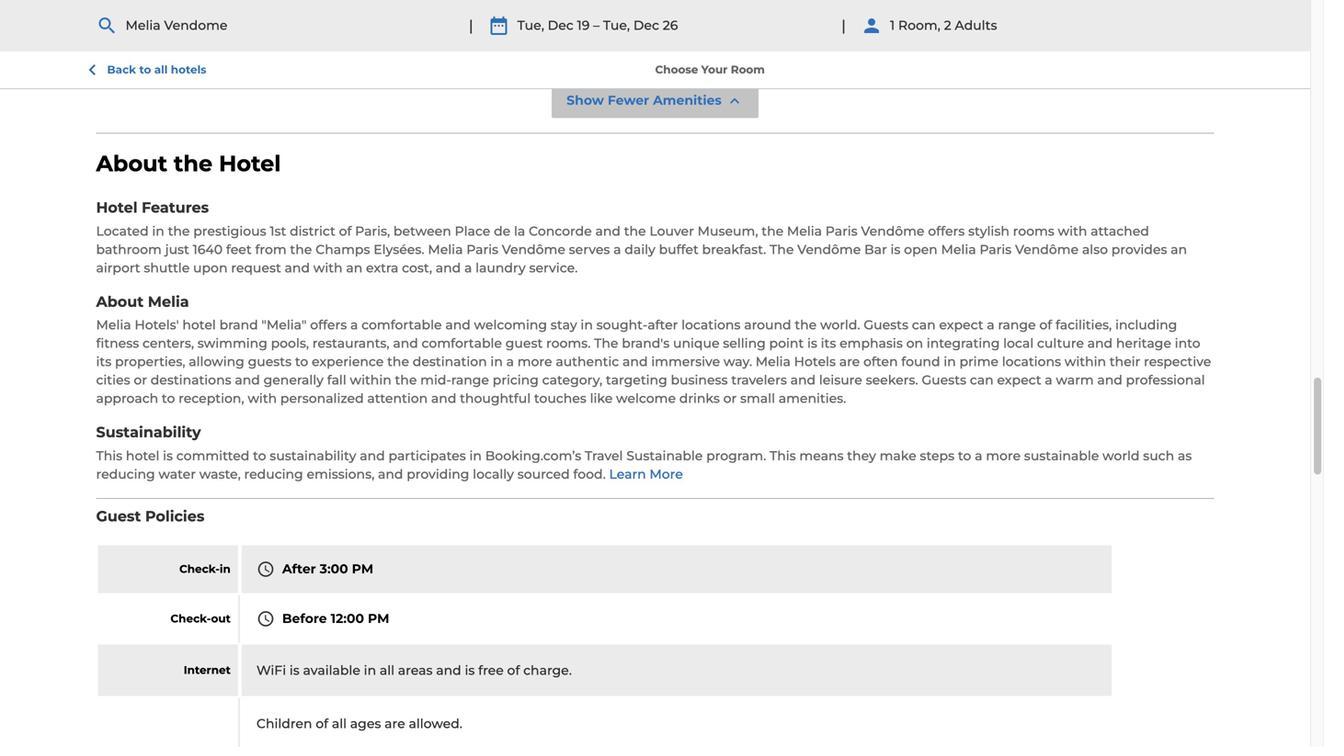 Task type: locate. For each thing, give the bounding box(es) containing it.
$ left 2237
[[945, 20, 949, 29]]

about up features
[[96, 150, 167, 177]]

check- for after 3:00 pm
[[179, 563, 220, 576]]

guest policies
[[96, 508, 204, 526]]

within up warm
[[1065, 354, 1106, 370]]

2 tue, from the left
[[603, 18, 630, 33]]

0 horizontal spatial tue,
[[517, 18, 544, 33]]

0 vertical spatial guests
[[864, 317, 909, 333]]

seekers.
[[866, 373, 918, 388]]

2 horizontal spatial all
[[380, 663, 395, 679]]

1 vertical spatial all
[[380, 663, 395, 679]]

is up hotels
[[807, 336, 817, 351]]

choose your room
[[655, 63, 765, 76]]

1 horizontal spatial the
[[770, 242, 794, 257]]

are right ages
[[385, 716, 405, 732]]

tue, dec 19 – tue, dec 26
[[517, 18, 678, 33]]

1 horizontal spatial expect
[[997, 373, 1041, 388]]

in right stay
[[581, 317, 593, 333]]

vendôme left the also
[[1015, 242, 1079, 257]]

in right "available"
[[364, 663, 376, 679]]

1 vertical spatial hotel
[[126, 448, 159, 464]]

0 horizontal spatial or
[[134, 373, 147, 388]]

0 vertical spatial check-
[[179, 563, 220, 576]]

1 vertical spatial more
[[986, 448, 1021, 464]]

1 horizontal spatial can
[[970, 373, 994, 388]]

open
[[904, 242, 938, 257]]

with down the champs
[[313, 260, 343, 276]]

1 vertical spatial check-
[[170, 613, 211, 626]]

locations up the unique in the top of the page
[[682, 317, 741, 333]]

more left sustainable
[[986, 448, 1021, 464]]

a right steps
[[975, 448, 983, 464]]

providing
[[407, 467, 469, 482]]

1
[[890, 18, 895, 33]]

1 vertical spatial pm
[[368, 611, 389, 627]]

0 horizontal spatial |
[[469, 16, 473, 34]]

reducing up 'guest'
[[96, 467, 155, 482]]

| left 1
[[842, 16, 846, 34]]

laundry
[[476, 260, 526, 276]]

of right free
[[507, 663, 520, 679]]

1 horizontal spatial locations
[[1002, 354, 1061, 370]]

museum,
[[698, 223, 758, 239]]

of up the champs
[[339, 223, 352, 239]]

available
[[303, 663, 360, 679]]

guests down found
[[922, 373, 967, 388]]

sustainability
[[96, 424, 201, 442]]

0 horizontal spatial the
[[594, 336, 618, 351]]

expect
[[939, 317, 984, 333], [997, 373, 1041, 388]]

$ 2237 $ 2092
[[945, 10, 1046, 37]]

an down the champs
[[346, 260, 363, 276]]

including
[[1115, 317, 1177, 333]]

0 vertical spatial an
[[1171, 242, 1187, 257]]

of inside "row"
[[316, 716, 328, 732]]

1 horizontal spatial tue,
[[603, 18, 630, 33]]

about
[[492, 17, 533, 33], [96, 150, 167, 177], [96, 293, 144, 311]]

to down destinations
[[162, 391, 175, 407]]

1 vertical spatial expect
[[997, 373, 1041, 388]]

offers
[[928, 223, 965, 239], [310, 317, 347, 333]]

emphasis
[[840, 336, 903, 351]]

is up water on the bottom of the page
[[163, 448, 173, 464]]

2 this from the left
[[770, 448, 796, 464]]

1 horizontal spatial are
[[839, 354, 860, 370]]

is right bar
[[891, 242, 901, 257]]

ages
[[350, 716, 381, 732]]

comfortable up the restaurants,
[[362, 317, 442, 333]]

more down guest
[[517, 354, 552, 370]]

louver
[[650, 223, 694, 239]]

0 horizontal spatial more
[[517, 354, 552, 370]]

0 horizontal spatial within
[[350, 373, 392, 388]]

of inside row
[[507, 663, 520, 679]]

locations
[[682, 317, 741, 333], [1002, 354, 1061, 370]]

melia down between
[[428, 242, 463, 257]]

0 horizontal spatial reducing
[[96, 467, 155, 482]]

1 vertical spatial or
[[723, 391, 737, 407]]

of inside about melia melia hotels' hotel brand "melia" offers a comfortable and welcoming stay in sought-after locations around the world. guests can expect a range of facilities, including fitness centers, swimming pools, restaurants, and comfortable guest rooms. the brand's unique selling point is its emphasis on integrating local culture and heritage into its properties, allowing guests to experience the destination in a more authentic and immersive way. melia hotels are often found in prime locations within their respective cities or destinations and generally fall within the mid-range pricing category, targeting business travelers and leisure seekers. guests can expect a warm and professional approach to reception, with personalized attention and thoughtful touches like welcome drinks or small amenities.
[[1040, 317, 1052, 333]]

1 vertical spatial offers
[[310, 317, 347, 333]]

$ right 2237
[[982, 13, 989, 26]]

| for tue, dec 19 – tue, dec 26
[[469, 16, 473, 34]]

offers up the restaurants,
[[310, 317, 347, 333]]

1 horizontal spatial |
[[842, 16, 846, 34]]

1 vertical spatial are
[[385, 716, 405, 732]]

range down destination
[[451, 373, 489, 388]]

expect down local
[[997, 373, 1041, 388]]

tue, right –
[[603, 18, 630, 33]]

in inside hotel features located in the prestigious 1st district of paris, between place de la concorde and the louver museum, the melia paris vendôme offers stylish rooms with attached bathroom just 1640 feet from the champs elysées. melia paris vendôme serves a daily buffet breakfast. the vendôme bar is open melia paris vendôme also provides an airport shuttle upon request and with an extra cost, and a laundry service.
[[152, 223, 164, 239]]

range up local
[[998, 317, 1036, 333]]

steps
[[920, 448, 955, 464]]

internet
[[184, 664, 231, 677]]

melia down point
[[756, 354, 791, 370]]

19
[[577, 18, 590, 33]]

elysées.
[[374, 242, 424, 257]]

and
[[595, 223, 621, 239], [285, 260, 310, 276], [436, 260, 461, 276], [445, 317, 471, 333], [393, 336, 418, 351], [1088, 336, 1113, 351], [623, 354, 648, 370], [235, 373, 260, 388], [791, 373, 816, 388], [1097, 373, 1123, 388], [431, 391, 456, 407], [360, 448, 385, 464], [378, 467, 403, 482], [436, 663, 461, 679]]

melia right museum,
[[787, 223, 822, 239]]

check- for before 12:00 pm
[[170, 613, 211, 626]]

0 horizontal spatial range
[[451, 373, 489, 388]]

check- inside after 3:00 pm row
[[179, 563, 220, 576]]

cities
[[96, 373, 130, 388]]

of up the "culture"
[[1040, 317, 1052, 333]]

vendôme left bar
[[797, 242, 861, 257]]

they
[[847, 448, 876, 464]]

0 horizontal spatial can
[[912, 317, 936, 333]]

can
[[912, 317, 936, 333], [970, 373, 994, 388]]

prestigious
[[193, 223, 266, 239]]

cell
[[98, 698, 240, 748]]

1 vertical spatial locations
[[1002, 354, 1061, 370]]

2 | from the left
[[842, 16, 846, 34]]

0 vertical spatial all
[[154, 63, 168, 76]]

in up locally
[[469, 448, 482, 464]]

1 vertical spatial rooms
[[1013, 223, 1055, 239]]

with up the also
[[1058, 223, 1087, 239]]

restaurants,
[[312, 336, 390, 351]]

photos
[[196, 17, 242, 33]]

–
[[593, 18, 600, 33]]

0 horizontal spatial offers
[[310, 317, 347, 333]]

locations down local
[[1002, 354, 1061, 370]]

1 vertical spatial range
[[451, 373, 489, 388]]

0 horizontal spatial hotel
[[126, 448, 159, 464]]

tab list
[[96, 0, 730, 50]]

extra
[[366, 260, 399, 276]]

located
[[96, 223, 149, 239]]

check- down check-in
[[170, 613, 211, 626]]

this hotel is committed to sustainability and participates in booking.com's travel sustainable program. this means they make steps to a more sustainable world such as reducing water waste, reducing emissions, and providing locally sourced food.
[[96, 448, 1192, 482]]

fall
[[327, 373, 346, 388]]

1 horizontal spatial rooms
[[1013, 223, 1055, 239]]

to right committed
[[253, 448, 266, 464]]

2 vertical spatial about
[[96, 293, 144, 311]]

1 horizontal spatial reducing
[[244, 467, 303, 482]]

0 vertical spatial about
[[492, 17, 533, 33]]

0 horizontal spatial an
[[346, 260, 363, 276]]

|
[[469, 16, 473, 34], [842, 16, 846, 34]]

hotel down sustainability
[[126, 448, 159, 464]]

about inside about button
[[492, 17, 533, 33]]

tab list containing overview & photos
[[96, 0, 730, 50]]

0 vertical spatial more
[[517, 354, 552, 370]]

are up leisure
[[839, 354, 860, 370]]

hotel up prestigious
[[219, 150, 281, 177]]

hotel up centers,
[[182, 317, 216, 333]]

all for hotels
[[154, 63, 168, 76]]

tue, left 19 on the top of the page
[[517, 18, 544, 33]]

reducing down sustainability
[[244, 467, 303, 482]]

guests up emphasis
[[864, 317, 909, 333]]

0 vertical spatial are
[[839, 354, 860, 370]]

0 horizontal spatial rooms
[[434, 8, 470, 22]]

in up "out"
[[220, 563, 231, 576]]

1 horizontal spatial guests
[[922, 373, 967, 388]]

within down experience
[[350, 373, 392, 388]]

1 vertical spatial the
[[594, 336, 618, 351]]

reception,
[[179, 391, 244, 407]]

pricing
[[493, 373, 539, 388]]

of inside hotel features located in the prestigious 1st district of paris, between place de la concorde and the louver museum, the melia paris vendôme offers stylish rooms with attached bathroom just 1640 feet from the champs elysées. melia paris vendôme serves a daily buffet breakfast. the vendôme bar is open melia paris vendôme also provides an airport shuttle upon request and with an extra cost, and a laundry service.
[[339, 223, 352, 239]]

comfortable up destination
[[422, 336, 502, 351]]

1 horizontal spatial an
[[1171, 242, 1187, 257]]

1 vertical spatial with
[[313, 260, 343, 276]]

check- inside before 12:00 pm "row"
[[170, 613, 211, 626]]

in down features
[[152, 223, 164, 239]]

about down the airport
[[96, 293, 144, 311]]

after 3:00 pm row
[[98, 546, 1114, 594]]

sourced
[[517, 467, 570, 482]]

to right back
[[139, 63, 151, 76]]

personalized
[[280, 391, 364, 407]]

vendôme up bar
[[861, 223, 925, 239]]

in down integrating
[[944, 354, 956, 370]]

1 horizontal spatial within
[[1065, 354, 1106, 370]]

| right family
[[469, 16, 473, 34]]

allowing
[[189, 354, 244, 370]]

dec left 26
[[633, 18, 659, 33]]

reviews
[[579, 17, 632, 33]]

in up pricing
[[491, 354, 503, 370]]

rooms right "stylish"
[[1013, 223, 1055, 239]]

about for about melia melia hotels' hotel brand "melia" offers a comfortable and welcoming stay in sought-after locations around the world. guests can expect a range of facilities, including fitness centers, swimming pools, restaurants, and comfortable guest rooms. the brand's unique selling point is its emphasis on integrating local culture and heritage into its properties, allowing guests to experience the destination in a more authentic and immersive way. melia hotels are often found in prime locations within their respective cities or destinations and generally fall within the mid-range pricing category, targeting business travelers and leisure seekers. guests can expect a warm and professional approach to reception, with personalized attention and thoughtful touches like welcome drinks or small amenities.
[[96, 293, 144, 311]]

range
[[998, 317, 1036, 333], [451, 373, 489, 388]]

pm inside after 3:00 pm row
[[352, 562, 373, 577]]

shuttle
[[144, 260, 190, 276]]

back to all hotels
[[107, 63, 207, 76]]

1 | from the left
[[469, 16, 473, 34]]

or down properties,
[[134, 373, 147, 388]]

a up pricing
[[506, 354, 514, 370]]

0 vertical spatial offers
[[928, 223, 965, 239]]

0 horizontal spatial locations
[[682, 317, 741, 333]]

back to all hotels button
[[81, 59, 207, 81]]

12:00
[[331, 611, 364, 627]]

means
[[800, 448, 844, 464]]

1 vertical spatial about
[[96, 150, 167, 177]]

all left "hotels" on the left top of page
[[154, 63, 168, 76]]

travelers
[[731, 373, 787, 388]]

attention
[[367, 391, 428, 407]]

with down "generally"
[[248, 391, 277, 407]]

0 vertical spatial range
[[998, 317, 1036, 333]]

offers up open at the top of the page
[[928, 223, 965, 239]]

1 horizontal spatial hotel
[[182, 317, 216, 333]]

an right provides on the top right of the page
[[1171, 242, 1187, 257]]

row group
[[98, 546, 1114, 748]]

rooms.
[[546, 336, 591, 351]]

0 vertical spatial locations
[[682, 317, 741, 333]]

of right children
[[316, 716, 328, 732]]

1 horizontal spatial all
[[332, 716, 347, 732]]

children
[[256, 716, 312, 732]]

guests
[[864, 317, 909, 333], [922, 373, 967, 388]]

0 vertical spatial expect
[[939, 317, 984, 333]]

0 vertical spatial hotel
[[182, 317, 216, 333]]

its up cities
[[96, 354, 111, 370]]

in inside row
[[364, 663, 376, 679]]

this
[[96, 448, 122, 464], [770, 448, 796, 464]]

1 dec from the left
[[548, 18, 574, 33]]

as
[[1178, 448, 1192, 464]]

the right breakfast.
[[770, 242, 794, 257]]

all inside "row"
[[332, 716, 347, 732]]

about left 19 on the top of the page
[[492, 17, 533, 33]]

1 horizontal spatial offers
[[928, 223, 965, 239]]

or
[[134, 373, 147, 388], [723, 391, 737, 407]]

pm right 3:00
[[352, 562, 373, 577]]

1 vertical spatial guests
[[922, 373, 967, 388]]

melia vendome
[[126, 18, 228, 33]]

category,
[[542, 373, 602, 388]]

1 horizontal spatial its
[[821, 336, 836, 351]]

0 horizontal spatial are
[[385, 716, 405, 732]]

vendôme
[[861, 223, 925, 239], [502, 242, 565, 257], [797, 242, 861, 257], [1015, 242, 1079, 257]]

heritage
[[1116, 336, 1172, 351]]

a up the restaurants,
[[350, 317, 358, 333]]

0 vertical spatial the
[[770, 242, 794, 257]]

this left means
[[770, 448, 796, 464]]

stylish
[[968, 223, 1010, 239]]

1 horizontal spatial hotel
[[219, 150, 281, 177]]

check- up check-out
[[179, 563, 220, 576]]

all left ages
[[332, 716, 347, 732]]

provides
[[1112, 242, 1167, 257]]

1 horizontal spatial more
[[986, 448, 1021, 464]]

this down sustainability
[[96, 448, 122, 464]]

1 horizontal spatial this
[[770, 448, 796, 464]]

world
[[1103, 448, 1140, 464]]

rooms right family
[[434, 8, 470, 22]]

hotel inside this hotel is committed to sustainability and participates in booking.com's travel sustainable program. this means they make steps to a more sustainable world such as reducing water waste, reducing emissions, and providing locally sourced food.
[[126, 448, 159, 464]]

approach
[[96, 391, 158, 407]]

0 horizontal spatial hotel
[[96, 198, 138, 216]]

0 vertical spatial within
[[1065, 354, 1106, 370]]

0 horizontal spatial all
[[154, 63, 168, 76]]

to right steps
[[958, 448, 971, 464]]

2 vertical spatial with
[[248, 391, 277, 407]]

its
[[821, 336, 836, 351], [96, 354, 111, 370]]

1 vertical spatial hotel
[[96, 198, 138, 216]]

hotel inside hotel features located in the prestigious 1st district of paris, between place de la concorde and the louver museum, the melia paris vendôme offers stylish rooms with attached bathroom just 1640 feet from the champs elysées. melia paris vendôme serves a daily buffet breakfast. the vendôme bar is open melia paris vendôme also provides an airport shuttle upon request and with an extra cost, and a laundry service.
[[96, 198, 138, 216]]

bar
[[864, 242, 887, 257]]

can down prime
[[970, 373, 994, 388]]

all inside button
[[154, 63, 168, 76]]

0 vertical spatial pm
[[352, 562, 373, 577]]

after 3:00 pm
[[282, 562, 373, 577]]

a left laundry
[[464, 260, 472, 276]]

| for 1 room, 2 adults
[[842, 16, 846, 34]]

or left small
[[723, 391, 737, 407]]

sought-
[[596, 317, 648, 333]]

learn more
[[609, 467, 683, 482]]

breakfast.
[[702, 242, 766, 257]]

its down world.
[[821, 336, 836, 351]]

0 vertical spatial with
[[1058, 223, 1087, 239]]

unique
[[673, 336, 720, 351]]

committed
[[176, 448, 250, 464]]

2 vertical spatial all
[[332, 716, 347, 732]]

is inside about melia melia hotels' hotel brand "melia" offers a comfortable and welcoming stay in sought-after locations around the world. guests can expect a range of facilities, including fitness centers, swimming pools, restaurants, and comfortable guest rooms. the brand's unique selling point is its emphasis on integrating local culture and heritage into its properties, allowing guests to experience the destination in a more authentic and immersive way. melia hotels are often found in prime locations within their respective cities or destinations and generally fall within the mid-range pricing category, targeting business travelers and leisure seekers. guests can expect a warm and professional approach to reception, with personalized attention and thoughtful touches like welcome drinks or small amenities.
[[807, 336, 817, 351]]

pm inside before 12:00 pm "row"
[[368, 611, 389, 627]]

0 horizontal spatial expect
[[939, 317, 984, 333]]

cost,
[[402, 260, 432, 276]]

pm right 12:00
[[368, 611, 389, 627]]

1 horizontal spatial dec
[[633, 18, 659, 33]]

local
[[1003, 336, 1034, 351]]

are
[[839, 354, 860, 370], [385, 716, 405, 732]]

hotel
[[219, 150, 281, 177], [96, 198, 138, 216]]

0 horizontal spatial dec
[[548, 18, 574, 33]]

children of all ages are allowed.
[[256, 716, 463, 732]]

can up the on
[[912, 317, 936, 333]]

all left areas
[[380, 663, 395, 679]]

of
[[339, 223, 352, 239], [1040, 317, 1052, 333], [507, 663, 520, 679], [316, 716, 328, 732]]

the down sought-
[[594, 336, 618, 351]]

expect up integrating
[[939, 317, 984, 333]]

0 horizontal spatial its
[[96, 354, 111, 370]]

2 horizontal spatial paris
[[980, 242, 1012, 257]]

0 horizontal spatial this
[[96, 448, 122, 464]]

$
[[982, 13, 989, 26], [945, 20, 949, 29]]

are inside "row"
[[385, 716, 405, 732]]

about inside about melia melia hotels' hotel brand "melia" offers a comfortable and welcoming stay in sought-after locations around the world. guests can expect a range of facilities, including fitness centers, swimming pools, restaurants, and comfortable guest rooms. the brand's unique selling point is its emphasis on integrating local culture and heritage into its properties, allowing guests to experience the destination in a more authentic and immersive way. melia hotels are often found in prime locations within their respective cities or destinations and generally fall within the mid-range pricing category, targeting business travelers and leisure seekers. guests can expect a warm and professional approach to reception, with personalized attention and thoughtful touches like welcome drinks or small amenities.
[[96, 293, 144, 311]]

make
[[880, 448, 917, 464]]

swimming
[[198, 336, 267, 351]]

all
[[154, 63, 168, 76], [380, 663, 395, 679], [332, 716, 347, 732]]

0 horizontal spatial with
[[248, 391, 277, 407]]

0 vertical spatial can
[[912, 317, 936, 333]]

hotel up located
[[96, 198, 138, 216]]

dec left 19 on the top of the page
[[548, 18, 574, 33]]

cell inside row group
[[98, 698, 240, 748]]



Task type: describe. For each thing, give the bounding box(es) containing it.
back
[[107, 63, 136, 76]]

pm for after 3:00 pm
[[352, 562, 373, 577]]

place
[[455, 223, 490, 239]]

1 horizontal spatial paris
[[826, 223, 858, 239]]

all for ages
[[332, 716, 347, 732]]

welcome
[[616, 391, 676, 407]]

leisure
[[819, 373, 862, 388]]

fitness
[[96, 336, 139, 351]]

0 vertical spatial its
[[821, 336, 836, 351]]

and inside row
[[436, 663, 461, 679]]

wifi
[[256, 663, 286, 679]]

is right wifi
[[290, 663, 300, 679]]

la
[[514, 223, 525, 239]]

vendome
[[164, 18, 228, 33]]

learn more button
[[609, 466, 683, 484]]

melia up fitness
[[96, 317, 131, 333]]

into
[[1175, 336, 1201, 351]]

show fewer amenities
[[567, 92, 722, 108]]

about for about
[[492, 17, 533, 33]]

in inside this hotel is committed to sustainability and participates in booking.com's travel sustainable program. this means they make steps to a more sustainable world such as reducing water waste, reducing emissions, and providing locally sourced food.
[[469, 448, 482, 464]]

wifi is available in all areas and is free of charge.
[[256, 663, 572, 679]]

offers inside about melia melia hotels' hotel brand "melia" offers a comfortable and welcoming stay in sought-after locations around the world. guests can expect a range of facilities, including fitness centers, swimming pools, restaurants, and comfortable guest rooms. the brand's unique selling point is its emphasis on integrating local culture and heritage into its properties, allowing guests to experience the destination in a more authentic and immersive way. melia hotels are often found in prime locations within their respective cities or destinations and generally fall within the mid-range pricing category, targeting business travelers and leisure seekers. guests can expect a warm and professional approach to reception, with personalized attention and thoughtful touches like welcome drinks or small amenities.
[[310, 317, 347, 333]]

destination
[[413, 354, 487, 370]]

booking.com's
[[485, 448, 581, 464]]

1 vertical spatial within
[[350, 373, 392, 388]]

2 horizontal spatial with
[[1058, 223, 1087, 239]]

2 dec from the left
[[633, 18, 659, 33]]

melia down "stylish"
[[941, 242, 976, 257]]

2 reducing from the left
[[244, 467, 303, 482]]

adults
[[955, 18, 997, 33]]

2
[[944, 18, 951, 33]]

more inside this hotel is committed to sustainability and participates in booking.com's travel sustainable program. this means they make steps to a more sustainable world such as reducing water waste, reducing emissions, and providing locally sourced food.
[[986, 448, 1021, 464]]

1 this from the left
[[96, 448, 122, 464]]

a left warm
[[1045, 373, 1053, 388]]

out
[[211, 613, 231, 626]]

room,
[[898, 18, 941, 33]]

1 vertical spatial an
[[346, 260, 363, 276]]

a up integrating
[[987, 317, 995, 333]]

0 vertical spatial hotel
[[219, 150, 281, 177]]

show
[[567, 92, 604, 108]]

1 vertical spatial comfortable
[[422, 336, 502, 351]]

more inside about melia melia hotels' hotel brand "melia" offers a comfortable and welcoming stay in sought-after locations around the world. guests can expect a range of facilities, including fitness centers, swimming pools, restaurants, and comfortable guest rooms. the brand's unique selling point is its emphasis on integrating local culture and heritage into its properties, allowing guests to experience the destination in a more authentic and immersive way. melia hotels are often found in prime locations within their respective cities or destinations and generally fall within the mid-range pricing category, targeting business travelers and leisure seekers. guests can expect a warm and professional approach to reception, with personalized attention and thoughtful touches like welcome drinks or small amenities.
[[517, 354, 552, 370]]

the inside about melia melia hotels' hotel brand "melia" offers a comfortable and welcoming stay in sought-after locations around the world. guests can expect a range of facilities, including fitness centers, swimming pools, restaurants, and comfortable guest rooms. the brand's unique selling point is its emphasis on integrating local culture and heritage into its properties, allowing guests to experience the destination in a more authentic and immersive way. melia hotels are often found in prime locations within their respective cities or destinations and generally fall within the mid-range pricing category, targeting business travelers and leisure seekers. guests can expect a warm and professional approach to reception, with personalized attention and thoughtful touches like welcome drinks or small amenities.
[[594, 336, 618, 351]]

1 horizontal spatial range
[[998, 317, 1036, 333]]

guest
[[96, 508, 141, 526]]

pm for before 12:00 pm
[[368, 611, 389, 627]]

1 vertical spatial can
[[970, 373, 994, 388]]

show fewer amenities button
[[552, 82, 759, 118]]

in inside after 3:00 pm row
[[220, 563, 231, 576]]

airport
[[96, 260, 140, 276]]

after
[[648, 317, 678, 333]]

bathroom
[[96, 242, 162, 257]]

concorde
[[529, 223, 592, 239]]

emissions,
[[307, 467, 375, 482]]

a inside this hotel is committed to sustainability and participates in booking.com's travel sustainable program. this means they make steps to a more sustainable world such as reducing water waste, reducing emissions, and providing locally sourced food.
[[975, 448, 983, 464]]

with inside about melia melia hotels' hotel brand "melia" offers a comfortable and welcoming stay in sought-after locations around the world. guests can expect a range of facilities, including fitness centers, swimming pools, restaurants, and comfortable guest rooms. the brand's unique selling point is its emphasis on integrating local culture and heritage into its properties, allowing guests to experience the destination in a more authentic and immersive way. melia hotels are often found in prime locations within their respective cities or destinations and generally fall within the mid-range pricing category, targeting business travelers and leisure seekers. guests can expect a warm and professional approach to reception, with personalized attention and thoughtful touches like welcome drinks or small amenities.
[[248, 391, 277, 407]]

3:00
[[320, 562, 348, 577]]

before 12:00 pm
[[282, 611, 389, 627]]

around
[[744, 317, 791, 333]]

2092
[[991, 10, 1046, 37]]

request
[[231, 260, 281, 276]]

targeting
[[606, 373, 667, 388]]

0 horizontal spatial $
[[945, 20, 949, 29]]

destinations
[[151, 373, 231, 388]]

is left free
[[465, 663, 475, 679]]

overview & photos
[[119, 17, 242, 33]]

feet
[[226, 242, 252, 257]]

experience
[[312, 354, 384, 370]]

0 vertical spatial rooms
[[434, 8, 470, 22]]

rooms inside hotel features located in the prestigious 1st district of paris, between place de la concorde and the louver museum, the melia paris vendôme offers stylish rooms with attached bathroom just 1640 feet from the champs elysées. melia paris vendôme serves a daily buffet breakfast. the vendôme bar is open melia paris vendôme also provides an airport shuttle upon request and with an extra cost, and a laundry service.
[[1013, 223, 1055, 239]]

wifi is available in all areas and is free of charge. row
[[98, 645, 1114, 697]]

check-out
[[170, 613, 231, 626]]

program.
[[706, 448, 766, 464]]

buffet
[[659, 242, 699, 257]]

map
[[678, 17, 707, 33]]

before 12:00 pm row
[[98, 595, 1114, 643]]

row group containing after 3:00 pm
[[98, 546, 1114, 748]]

welcoming
[[474, 317, 547, 333]]

authentic
[[556, 354, 619, 370]]

vendôme down "la"
[[502, 242, 565, 257]]

is inside this hotel is committed to sustainability and participates in booking.com's travel sustainable program. this means they make steps to a more sustainable world such as reducing water waste, reducing emissions, and providing locally sourced food.
[[163, 448, 173, 464]]

all inside row
[[380, 663, 395, 679]]

prime
[[960, 354, 999, 370]]

learn
[[609, 467, 646, 482]]

melia up hotels'
[[148, 293, 189, 311]]

the inside hotel features located in the prestigious 1st district of paris, between place de la concorde and the louver museum, the melia paris vendôme offers stylish rooms with attached bathroom just 1640 feet from the champs elysées. melia paris vendôme serves a daily buffet breakfast. the vendôme bar is open melia paris vendôme also provides an airport shuttle upon request and with an extra cost, and a laundry service.
[[770, 242, 794, 257]]

world.
[[820, 317, 860, 333]]

check-in
[[179, 563, 231, 576]]

respective
[[1144, 354, 1211, 370]]

1 horizontal spatial with
[[313, 260, 343, 276]]

choose
[[655, 63, 698, 76]]

charge.
[[523, 663, 572, 679]]

melia up back to all hotels button
[[126, 18, 161, 33]]

children of all ages are allowed. row
[[98, 698, 1114, 748]]

mid-
[[420, 373, 451, 388]]

sustainability
[[270, 448, 356, 464]]

hotels'
[[135, 317, 179, 333]]

about for about the hotel
[[96, 150, 167, 177]]

food.
[[573, 467, 606, 482]]

0 horizontal spatial paris
[[466, 242, 498, 257]]

locally
[[473, 467, 514, 482]]

1 horizontal spatial $
[[982, 13, 989, 26]]

1 reducing from the left
[[96, 467, 155, 482]]

found
[[901, 354, 940, 370]]

to up "generally"
[[295, 354, 308, 370]]

more
[[650, 467, 683, 482]]

1 tue, from the left
[[517, 18, 544, 33]]

before
[[282, 611, 327, 627]]

sustainable
[[1024, 448, 1099, 464]]

way.
[[724, 354, 752, 370]]

hotel inside about melia melia hotels' hotel brand "melia" offers a comfortable and welcoming stay in sought-after locations around the world. guests can expect a range of facilities, including fitness centers, swimming pools, restaurants, and comfortable guest rooms. the brand's unique selling point is its emphasis on integrating local culture and heritage into its properties, allowing guests to experience the destination in a more authentic and immersive way. melia hotels are often found in prime locations within their respective cities or destinations and generally fall within the mid-range pricing category, targeting business travelers and leisure seekers. guests can expect a warm and professional approach to reception, with personalized attention and thoughtful touches like welcome drinks or small amenities.
[[182, 317, 216, 333]]

to inside button
[[139, 63, 151, 76]]

is inside hotel features located in the prestigious 1st district of paris, between place de la concorde and the louver museum, the melia paris vendôme offers stylish rooms with attached bathroom just 1640 feet from the champs elysées. melia paris vendôme serves a daily buffet breakfast. the vendôme bar is open melia paris vendôme also provides an airport shuttle upon request and with an extra cost, and a laundry service.
[[891, 242, 901, 257]]

policies
[[145, 508, 204, 526]]

amenities
[[653, 92, 722, 108]]

1 vertical spatial its
[[96, 354, 111, 370]]

sustainable
[[626, 448, 703, 464]]

often
[[864, 354, 898, 370]]

offers inside hotel features located in the prestigious 1st district of paris, between place de la concorde and the louver museum, the melia paris vendôme offers stylish rooms with attached bathroom just 1640 feet from the champs elysées. melia paris vendôme serves a daily buffet breakfast. the vendôme bar is open melia paris vendôme also provides an airport shuttle upon request and with an extra cost, and a laundry service.
[[928, 223, 965, 239]]

centers,
[[143, 336, 194, 351]]

generally
[[264, 373, 324, 388]]

0 vertical spatial or
[[134, 373, 147, 388]]

0 horizontal spatial guests
[[864, 317, 909, 333]]

paris,
[[355, 223, 390, 239]]

overview & photos button
[[97, 1, 264, 50]]

1 horizontal spatial or
[[723, 391, 737, 407]]

service.
[[529, 260, 578, 276]]

participates
[[388, 448, 466, 464]]

0 vertical spatial comfortable
[[362, 317, 442, 333]]

like
[[590, 391, 613, 407]]

are inside about melia melia hotels' hotel brand "melia" offers a comfortable and welcoming stay in sought-after locations around the world. guests can expect a range of facilities, including fitness centers, swimming pools, restaurants, and comfortable guest rooms. the brand's unique selling point is its emphasis on integrating local culture and heritage into its properties, allowing guests to experience the destination in a more authentic and immersive way. melia hotels are often found in prime locations within their respective cities or destinations and generally fall within the mid-range pricing category, targeting business travelers and leisure seekers. guests can expect a warm and professional approach to reception, with personalized attention and thoughtful touches like welcome drinks or small amenities.
[[839, 354, 860, 370]]

travel
[[585, 448, 623, 464]]

professional
[[1126, 373, 1205, 388]]

after
[[282, 562, 316, 577]]

a left daily
[[614, 242, 621, 257]]

daily
[[625, 242, 656, 257]]

&
[[184, 17, 193, 33]]

immersive
[[651, 354, 720, 370]]



Task type: vqa. For each thing, say whether or not it's contained in the screenshot.
Select
no



